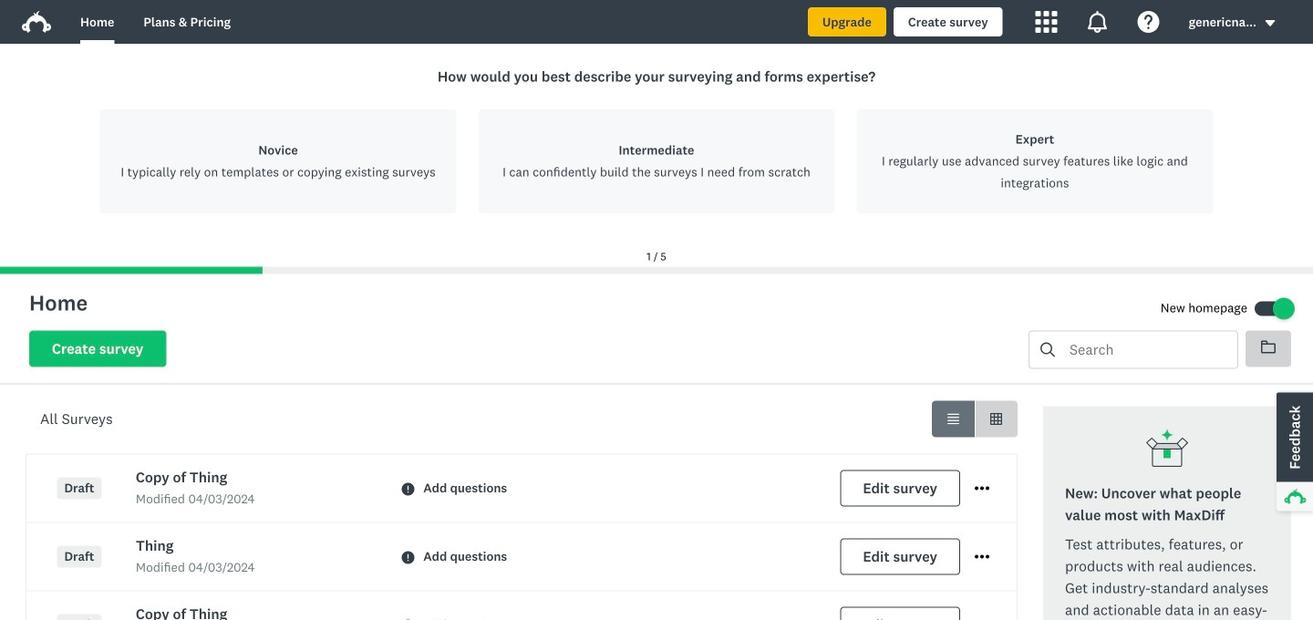 Task type: locate. For each thing, give the bounding box(es) containing it.
open menu image
[[975, 481, 990, 496], [975, 487, 990, 490], [975, 550, 990, 564]]

2 brand logo image from the top
[[22, 11, 51, 33]]

brand logo image
[[22, 7, 51, 36], [22, 11, 51, 33]]

search image
[[1041, 342, 1055, 357]]

1 open menu image from the top
[[975, 481, 990, 496]]

warning image
[[402, 483, 414, 496]]

Search text field
[[1055, 332, 1238, 368]]

dialog
[[0, 44, 1313, 274]]

search image
[[1041, 342, 1055, 357]]

group
[[932, 401, 1018, 437]]

products icon image
[[1036, 11, 1058, 33], [1036, 11, 1058, 33]]

2 open menu image from the top
[[975, 487, 990, 490]]

open menu image for warning icon
[[975, 481, 990, 496]]

3 open menu image from the top
[[975, 550, 990, 564]]

dropdown arrow icon image
[[1264, 17, 1277, 30], [1266, 20, 1275, 26]]

help icon image
[[1138, 11, 1160, 33]]

notification center icon image
[[1087, 11, 1109, 33]]

folders image
[[1261, 340, 1276, 354], [1261, 341, 1276, 353]]



Task type: describe. For each thing, give the bounding box(es) containing it.
2 folders image from the top
[[1261, 341, 1276, 353]]

1 folders image from the top
[[1261, 340, 1276, 354]]

open menu image
[[975, 555, 990, 559]]

warning image
[[402, 551, 414, 564]]

1 brand logo image from the top
[[22, 7, 51, 36]]

open menu image for warning image
[[975, 550, 990, 564]]

max diff icon image
[[1146, 428, 1189, 472]]



Task type: vqa. For each thing, say whether or not it's contained in the screenshot.
'close' image
no



